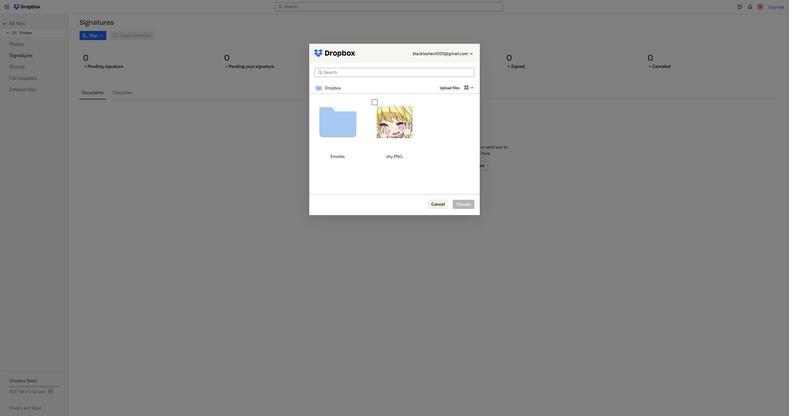 Task type: locate. For each thing, give the bounding box(es) containing it.
0
[[83, 53, 89, 63], [224, 53, 230, 63], [366, 53, 371, 63], [507, 53, 512, 63], [648, 53, 654, 63]]

3 0 from the left
[[366, 53, 371, 63]]

your
[[246, 64, 255, 69]]

1 horizontal spatial signatures
[[80, 18, 114, 26]]

2 signature from the left
[[256, 64, 274, 69]]

5 0 from the left
[[648, 53, 654, 63]]

signatures
[[80, 18, 114, 26], [9, 53, 33, 58]]

pending
[[88, 64, 104, 69], [229, 64, 245, 69]]

0 up declined
[[366, 53, 371, 63]]

deleted files link
[[9, 84, 59, 95]]

photos
[[9, 41, 24, 47]]

upgrade link
[[769, 4, 785, 9]]

pending signature
[[88, 64, 123, 69]]

dropbox
[[9, 379, 26, 384]]

tab list containing documents
[[80, 86, 781, 100]]

0 horizontal spatial files
[[16, 21, 25, 26]]

files inside all files link
[[16, 21, 25, 26]]

signature right your
[[256, 64, 274, 69]]

0 for pending your signature
[[224, 53, 230, 63]]

to
[[504, 145, 508, 150]]

deleted files
[[9, 87, 36, 92]]

files
[[16, 21, 25, 26], [27, 87, 36, 92]]

signature
[[105, 64, 123, 69], [256, 64, 274, 69]]

deleted
[[9, 87, 26, 92]]

signatures link
[[9, 50, 59, 61]]

photos link
[[9, 38, 59, 50]]

requests
[[18, 75, 37, 81]]

0 for declined
[[366, 53, 371, 63]]

pending left your
[[229, 64, 245, 69]]

sign
[[449, 145, 457, 150]]

templates tab
[[111, 86, 135, 100]]

shared link
[[9, 61, 59, 73]]

legal
[[32, 406, 41, 411]]

send
[[486, 145, 495, 150]]

a
[[458, 145, 460, 150]]

files right all
[[16, 21, 25, 26]]

shared
[[9, 64, 25, 70]]

1 signature from the left
[[105, 64, 123, 69]]

file requests link
[[9, 73, 59, 84]]

pending your signature
[[229, 64, 274, 69]]

basic
[[27, 379, 37, 384]]

4 0 from the left
[[507, 53, 512, 63]]

it
[[462, 151, 465, 156]]

0 up canceled
[[648, 53, 654, 63]]

signed
[[511, 64, 525, 69]]

1 horizontal spatial files
[[27, 87, 36, 92]]

1 horizontal spatial signature
[[256, 64, 274, 69]]

0 up pending your signature
[[224, 53, 230, 63]]

signature,
[[443, 151, 461, 156]]

0 up pending signature
[[83, 53, 89, 63]]

1 0 from the left
[[83, 53, 89, 63]]

2 0 from the left
[[224, 53, 230, 63]]

signature up templates
[[105, 64, 123, 69]]

files down file requests link
[[27, 87, 36, 92]]

0 horizontal spatial pending
[[88, 64, 104, 69]]

0 horizontal spatial signature
[[105, 64, 123, 69]]

privacy and legal
[[9, 406, 41, 411]]

upgrade
[[769, 4, 785, 9]]

one
[[496, 145, 503, 150]]

tab list
[[80, 86, 781, 100]]

1 pending from the left
[[88, 64, 104, 69]]

document
[[461, 145, 480, 150]]

1 vertical spatial files
[[27, 87, 36, 92]]

emotes
[[20, 31, 32, 35]]

you
[[441, 145, 448, 150]]

file requests
[[9, 75, 37, 81]]

global header element
[[0, 0, 790, 14]]

28.57
[[9, 390, 18, 394]]

pending up documents
[[88, 64, 104, 69]]

files inside deleted files link
[[27, 87, 36, 92]]

2 pending from the left
[[229, 64, 245, 69]]

documents
[[82, 90, 104, 95]]

0 up signed
[[507, 53, 512, 63]]

0 vertical spatial files
[[16, 21, 25, 26]]

privacy
[[9, 406, 23, 411]]

all files link
[[9, 19, 68, 28]]

1 horizontal spatial pending
[[229, 64, 245, 69]]

privacy and legal link
[[9, 406, 68, 411]]

1 vertical spatial signatures
[[9, 53, 33, 58]]



Task type: vqa. For each thing, say whether or not it's contained in the screenshot.
2
yes



Task type: describe. For each thing, give the bounding box(es) containing it.
all
[[9, 21, 15, 26]]

2
[[29, 390, 31, 394]]

dropbox logo - go to the homepage image
[[11, 2, 42, 11]]

whether
[[423, 145, 440, 150]]

documents tab
[[80, 86, 106, 100]]

all files tree
[[1, 19, 68, 37]]

canceled
[[653, 64, 671, 69]]

0 for pending signature
[[83, 53, 89, 63]]

kb
[[19, 390, 24, 394]]

for
[[436, 151, 441, 156]]

declined
[[370, 64, 388, 69]]

choose a file to sign dialog
[[310, 44, 480, 215]]

file
[[9, 75, 17, 81]]

gb
[[32, 390, 37, 394]]

emotes link
[[12, 29, 63, 36]]

or
[[481, 145, 485, 150]]

all files
[[9, 21, 25, 26]]

pending for pending your signature
[[229, 64, 245, 69]]

and
[[24, 406, 31, 411]]

used
[[38, 390, 46, 394]]

0 vertical spatial signatures
[[80, 18, 114, 26]]

0 horizontal spatial signatures
[[9, 53, 33, 58]]

files for deleted files
[[27, 87, 36, 92]]

others
[[423, 151, 435, 156]]

files for all files
[[16, 21, 25, 26]]

get more space image
[[47, 389, 54, 395]]

0 for signed
[[507, 53, 512, 63]]

here.
[[482, 151, 491, 156]]

of
[[25, 390, 28, 394]]

appears
[[466, 151, 481, 156]]

0 for canceled
[[648, 53, 654, 63]]

pending for pending signature
[[88, 64, 104, 69]]

28.57 kb of 2 gb used
[[9, 390, 46, 394]]

templates
[[113, 90, 132, 95]]

dropbox basic
[[9, 379, 37, 384]]

whether you sign a document or send one to others for signature, it appears here.
[[423, 145, 508, 156]]



